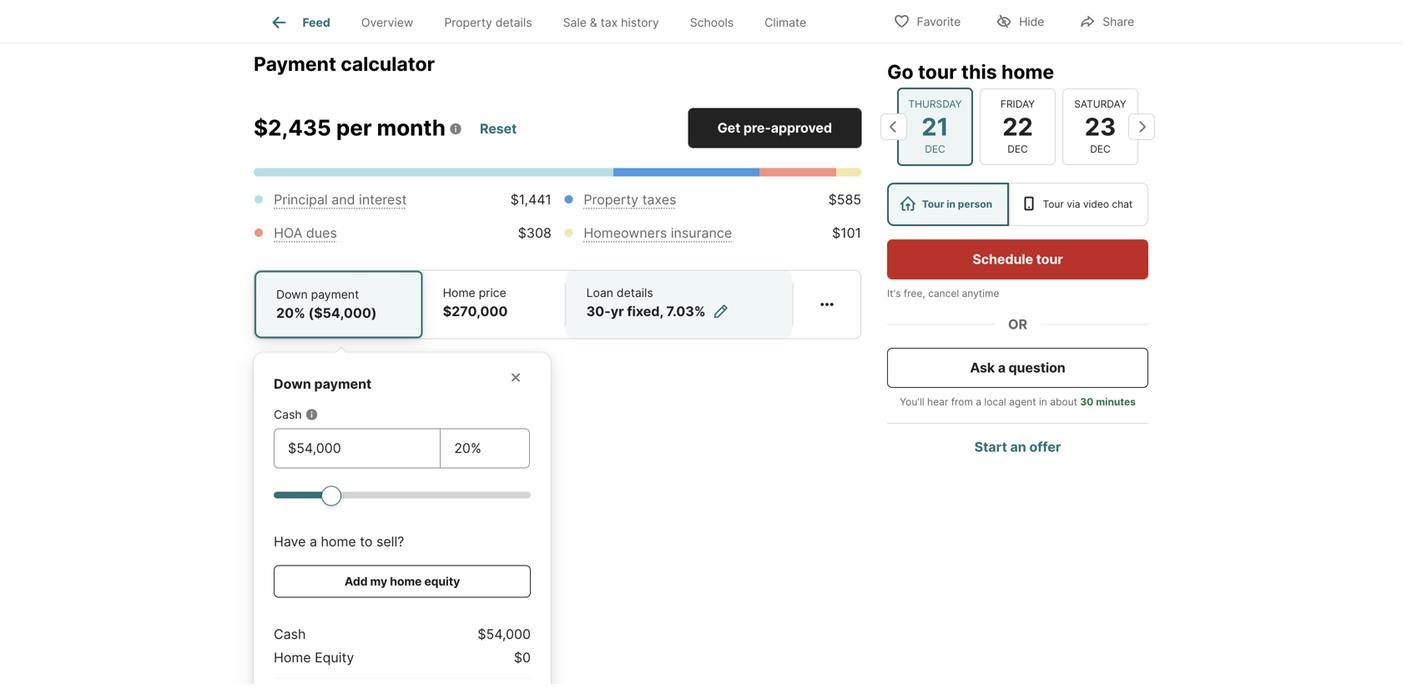 Task type: locate. For each thing, give the bounding box(es) containing it.
home inside add my home equity button
[[390, 575, 422, 589]]

you'll
[[900, 396, 924, 408]]

details
[[496, 15, 532, 29], [617, 286, 653, 300]]

None text field
[[288, 439, 427, 459], [454, 439, 516, 459], [288, 439, 427, 459], [454, 439, 516, 459]]

$2,435 per month
[[254, 115, 446, 141]]

0 vertical spatial in
[[947, 198, 956, 210]]

get
[[717, 120, 741, 136]]

tour in person option
[[887, 183, 1009, 226]]

home
[[443, 286, 475, 300], [274, 650, 311, 666]]

schools tab
[[675, 3, 749, 43]]

2 vertical spatial home
[[390, 575, 422, 589]]

0 horizontal spatial a
[[310, 534, 317, 550]]

ask
[[970, 360, 995, 376]]

offer
[[1029, 439, 1061, 455]]

tour for tour in person
[[922, 198, 944, 210]]

20%
[[276, 305, 305, 321]]

interest
[[359, 192, 407, 208]]

0 vertical spatial tour
[[918, 60, 957, 83]]

payment inside down payment 20% ($54,000)
[[311, 288, 359, 302]]

sale & tax history
[[563, 15, 659, 29]]

0 horizontal spatial details
[[496, 15, 532, 29]]

history
[[621, 15, 659, 29]]

property
[[444, 15, 492, 29], [584, 192, 639, 208]]

it's free, cancel anytime
[[887, 288, 999, 300]]

1 vertical spatial down
[[274, 376, 311, 392]]

previous image
[[881, 113, 907, 140]]

in right agent
[[1039, 396, 1047, 408]]

dec down 22
[[1008, 143, 1028, 155]]

month
[[377, 115, 446, 141]]

1 tour from the left
[[922, 198, 944, 210]]

home up $270,000
[[443, 286, 475, 300]]

home left the "equity"
[[274, 650, 311, 666]]

list box
[[887, 183, 1148, 226]]

tooltip
[[254, 339, 861, 684]]

payment for down payment
[[314, 376, 372, 392]]

tour inside button
[[1036, 251, 1063, 267]]

per
[[336, 115, 372, 141]]

add
[[345, 575, 368, 589]]

tour via video chat
[[1043, 198, 1133, 210]]

$2,435
[[254, 115, 331, 141]]

1 vertical spatial home
[[321, 534, 356, 550]]

this
[[961, 60, 997, 83]]

3 dec from the left
[[1090, 143, 1111, 155]]

sale & tax history tab
[[548, 3, 675, 43]]

payment calculator
[[254, 52, 435, 75]]

person
[[958, 198, 992, 210]]

details inside tab
[[496, 15, 532, 29]]

a inside ask a question button
[[998, 360, 1006, 376]]

1 horizontal spatial dec
[[1008, 143, 1028, 155]]

2 tour from the left
[[1043, 198, 1064, 210]]

down payment
[[274, 376, 372, 392]]

a right from
[[976, 396, 982, 408]]

in left "person"
[[947, 198, 956, 210]]

in inside tour in person option
[[947, 198, 956, 210]]

dec down 23
[[1090, 143, 1111, 155]]

down for down payment
[[274, 376, 311, 392]]

home inside home price $270,000
[[443, 286, 475, 300]]

1 horizontal spatial a
[[976, 396, 982, 408]]

start
[[975, 439, 1007, 455]]

property details
[[444, 15, 532, 29]]

taxes
[[642, 192, 676, 208]]

share button
[[1065, 4, 1148, 38]]

1 vertical spatial in
[[1039, 396, 1047, 408]]

0 vertical spatial property
[[444, 15, 492, 29]]

payment up ($54,000) in the left of the page
[[311, 288, 359, 302]]

property inside tab
[[444, 15, 492, 29]]

tab list
[[254, 0, 835, 43]]

home price $270,000
[[443, 286, 508, 320]]

0 horizontal spatial dec
[[925, 143, 945, 155]]

feed link
[[269, 13, 330, 33]]

down up 20%
[[276, 288, 308, 302]]

hide
[[1019, 15, 1044, 29]]

0 horizontal spatial in
[[947, 198, 956, 210]]

0 vertical spatial home
[[1002, 60, 1054, 83]]

1 cash from the top
[[274, 408, 302, 422]]

a for have a home to sell?
[[310, 534, 317, 550]]

home left to
[[321, 534, 356, 550]]

tour via video chat option
[[1009, 183, 1148, 226]]

0 vertical spatial home
[[443, 286, 475, 300]]

dec
[[925, 143, 945, 155], [1008, 143, 1028, 155], [1090, 143, 1111, 155]]

friday 22 dec
[[1001, 98, 1035, 155]]

saturday 23 dec
[[1074, 98, 1127, 155]]

1 vertical spatial tour
[[1036, 251, 1063, 267]]

1 horizontal spatial property
[[584, 192, 639, 208]]

0 horizontal spatial home
[[321, 534, 356, 550]]

dec for 22
[[1008, 143, 1028, 155]]

1 horizontal spatial details
[[617, 286, 653, 300]]

reset button
[[479, 114, 518, 144]]

0 vertical spatial details
[[496, 15, 532, 29]]

tour in person
[[922, 198, 992, 210]]

0 vertical spatial a
[[998, 360, 1006, 376]]

1 vertical spatial home
[[274, 650, 311, 666]]

home
[[1002, 60, 1054, 83], [321, 534, 356, 550], [390, 575, 422, 589]]

tour
[[922, 198, 944, 210], [1043, 198, 1064, 210]]

1 horizontal spatial tour
[[1043, 198, 1064, 210]]

yr
[[611, 303, 624, 320]]

list box containing tour in person
[[887, 183, 1148, 226]]

thursday
[[908, 98, 962, 110]]

details left sale
[[496, 15, 532, 29]]

payment for down payment 20% ($54,000)
[[311, 288, 359, 302]]

tour right the schedule
[[1036, 251, 1063, 267]]

home for home price $270,000
[[443, 286, 475, 300]]

1 dec from the left
[[925, 143, 945, 155]]

2 vertical spatial a
[[310, 534, 317, 550]]

reset
[[480, 121, 517, 137]]

$101
[[832, 225, 861, 241]]

principal
[[274, 192, 328, 208]]

home up the friday
[[1002, 60, 1054, 83]]

1 horizontal spatial home
[[443, 286, 475, 300]]

payment down ($54,000) in the left of the page
[[314, 376, 372, 392]]

1 vertical spatial payment
[[314, 376, 372, 392]]

tour for tour via video chat
[[1043, 198, 1064, 210]]

tour for schedule
[[1036, 251, 1063, 267]]

tour left "person"
[[922, 198, 944, 210]]

home for add my home equity
[[390, 575, 422, 589]]

a right have
[[310, 534, 317, 550]]

favorite button
[[879, 4, 975, 38]]

$54,000
[[478, 626, 531, 643]]

dec inside friday 22 dec
[[1008, 143, 1028, 155]]

0 horizontal spatial tour
[[922, 198, 944, 210]]

add my home equity
[[345, 575, 460, 589]]

price
[[479, 286, 506, 300]]

about
[[1050, 396, 1077, 408]]

home for home equity
[[274, 650, 311, 666]]

you'll hear from a local agent in about 30 minutes
[[900, 396, 1136, 408]]

1 vertical spatial a
[[976, 396, 982, 408]]

schedule
[[973, 251, 1033, 267]]

hoa dues
[[274, 225, 337, 241]]

1 horizontal spatial home
[[390, 575, 422, 589]]

home for have a home to sell?
[[321, 534, 356, 550]]

ask a question
[[970, 360, 1066, 376]]

anytime
[[962, 288, 999, 300]]

property up homeowners
[[584, 192, 639, 208]]

None button
[[897, 87, 973, 166], [980, 88, 1056, 165], [1062, 88, 1138, 165], [897, 87, 973, 166], [980, 88, 1056, 165], [1062, 88, 1138, 165]]

0 horizontal spatial property
[[444, 15, 492, 29]]

sale
[[563, 15, 587, 29]]

7.03%
[[666, 303, 706, 320]]

tour inside tour in person option
[[922, 198, 944, 210]]

tour inside tour via video chat option
[[1043, 198, 1064, 210]]

property taxes
[[584, 192, 676, 208]]

a for ask a question
[[998, 360, 1006, 376]]

0 vertical spatial down
[[276, 288, 308, 302]]

tour left "via"
[[1043, 198, 1064, 210]]

dec down 21
[[925, 143, 945, 155]]

2 horizontal spatial a
[[998, 360, 1006, 376]]

1 horizontal spatial tour
[[1036, 251, 1063, 267]]

0 horizontal spatial home
[[274, 650, 311, 666]]

property right overview
[[444, 15, 492, 29]]

home right my
[[390, 575, 422, 589]]

down
[[276, 288, 308, 302], [274, 376, 311, 392]]

a right ask
[[998, 360, 1006, 376]]

a
[[998, 360, 1006, 376], [976, 396, 982, 408], [310, 534, 317, 550]]

cash down down payment
[[274, 408, 302, 422]]

0 vertical spatial cash
[[274, 408, 302, 422]]

2 horizontal spatial dec
[[1090, 143, 1111, 155]]

pre-
[[744, 120, 771, 136]]

video
[[1083, 198, 1109, 210]]

details up fixed,
[[617, 286, 653, 300]]

dec inside "thursday 21 dec"
[[925, 143, 945, 155]]

chat
[[1112, 198, 1133, 210]]

down for down payment 20% ($54,000)
[[276, 288, 308, 302]]

$1,441
[[510, 192, 552, 208]]

cash
[[274, 408, 302, 422], [274, 626, 306, 643]]

0 horizontal spatial tour
[[918, 60, 957, 83]]

go
[[887, 60, 914, 83]]

1 horizontal spatial in
[[1039, 396, 1047, 408]]

down down 20%
[[274, 376, 311, 392]]

payment
[[311, 288, 359, 302], [314, 376, 372, 392]]

in
[[947, 198, 956, 210], [1039, 396, 1047, 408]]

schedule tour
[[973, 251, 1063, 267]]

tour up thursday
[[918, 60, 957, 83]]

favorite
[[917, 15, 961, 29]]

1 vertical spatial details
[[617, 286, 653, 300]]

1 vertical spatial cash
[[274, 626, 306, 643]]

cash up 'home equity'
[[274, 626, 306, 643]]

overview tab
[[346, 3, 429, 43]]

2 dec from the left
[[1008, 143, 1028, 155]]

0 vertical spatial payment
[[311, 288, 359, 302]]

down inside down payment 20% ($54,000)
[[276, 288, 308, 302]]

1 vertical spatial property
[[584, 192, 639, 208]]

loan
[[586, 286, 613, 300]]

dec inside saturday 23 dec
[[1090, 143, 1111, 155]]



Task type: vqa. For each thing, say whether or not it's contained in the screenshot.
Add my home equity's 'home'
yes



Task type: describe. For each thing, give the bounding box(es) containing it.
homeowners insurance link
[[584, 225, 732, 241]]

sell?
[[376, 534, 404, 550]]

$308
[[518, 225, 552, 241]]

climate tab
[[749, 3, 822, 43]]

have
[[274, 534, 306, 550]]

property taxes link
[[584, 192, 676, 208]]

insurance
[[671, 225, 732, 241]]

an
[[1010, 439, 1026, 455]]

calculator
[[341, 52, 435, 75]]

property details tab
[[429, 3, 548, 43]]

via
[[1067, 198, 1080, 210]]

climate
[[765, 15, 806, 29]]

it's
[[887, 288, 901, 300]]

home equity
[[274, 650, 354, 666]]

$270,000
[[443, 303, 508, 320]]

22
[[1003, 112, 1033, 141]]

thursday 21 dec
[[908, 98, 962, 155]]

loan details
[[586, 286, 653, 300]]

principal and interest link
[[274, 192, 407, 208]]

my
[[370, 575, 387, 589]]

homeowners
[[584, 225, 667, 241]]

free,
[[904, 288, 925, 300]]

payment
[[254, 52, 336, 75]]

details for loan details
[[617, 286, 653, 300]]

have a home to sell?
[[274, 534, 404, 550]]

feed
[[303, 15, 330, 29]]

&
[[590, 15, 597, 29]]

23
[[1085, 112, 1116, 141]]

ask a question button
[[887, 348, 1148, 388]]

tooltip containing down payment
[[254, 339, 861, 684]]

down payment 20% ($54,000)
[[276, 288, 377, 321]]

saturday
[[1074, 98, 1127, 110]]

get pre-approved button
[[688, 108, 862, 148]]

dues
[[306, 225, 337, 241]]

property for property details
[[444, 15, 492, 29]]

Down Payment Slider range field
[[274, 485, 531, 505]]

30
[[1080, 396, 1094, 408]]

30-
[[586, 303, 611, 320]]

2 horizontal spatial home
[[1002, 60, 1054, 83]]

homeowners insurance
[[584, 225, 732, 241]]

local
[[984, 396, 1006, 408]]

start an offer link
[[975, 439, 1061, 455]]

go tour this home
[[887, 60, 1054, 83]]

or
[[1008, 316, 1027, 333]]

overview
[[361, 15, 413, 29]]

tax
[[601, 15, 618, 29]]

start an offer
[[975, 439, 1061, 455]]

equity
[[424, 575, 460, 589]]

($54,000)
[[308, 305, 377, 321]]

cancel
[[928, 288, 959, 300]]

dec for 23
[[1090, 143, 1111, 155]]

from
[[951, 396, 973, 408]]

tour for go
[[918, 60, 957, 83]]

hide button
[[982, 4, 1059, 38]]

minutes
[[1096, 396, 1136, 408]]

question
[[1009, 360, 1066, 376]]

$0
[[514, 650, 531, 666]]

hoa dues link
[[274, 225, 337, 241]]

to
[[360, 534, 373, 550]]

get pre-approved
[[717, 120, 832, 136]]

next image
[[1128, 113, 1155, 140]]

hear
[[927, 396, 948, 408]]

property for property taxes
[[584, 192, 639, 208]]

friday
[[1001, 98, 1035, 110]]

schools
[[690, 15, 734, 29]]

details for property details
[[496, 15, 532, 29]]

21
[[922, 112, 949, 141]]

and
[[332, 192, 355, 208]]

tab list containing feed
[[254, 0, 835, 43]]

agent
[[1009, 396, 1036, 408]]

dec for 21
[[925, 143, 945, 155]]

share
[[1103, 15, 1134, 29]]

2 cash from the top
[[274, 626, 306, 643]]

hoa
[[274, 225, 303, 241]]

add my home equity button
[[274, 565, 531, 598]]

approved
[[771, 120, 832, 136]]



